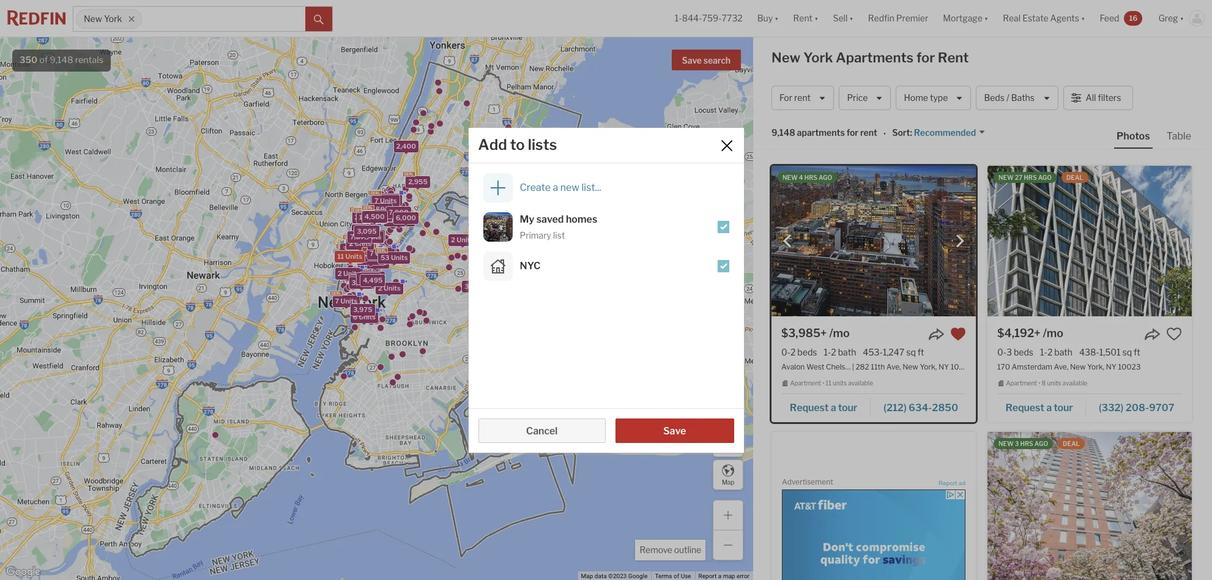 Task type: locate. For each thing, give the bounding box(es) containing it.
453-
[[863, 347, 883, 357]]

16 for 16
[[1129, 13, 1138, 22]]

a down apartment • 8 units available
[[1046, 402, 1052, 413]]

favorite button image
[[950, 326, 966, 342], [1166, 326, 1182, 342]]

bath for $3,985+ /mo
[[838, 347, 856, 357]]

2 vertical spatial 6
[[526, 434, 531, 443]]

a left map
[[718, 573, 722, 580]]

1 apartment from the left
[[790, 380, 821, 387]]

15 down "7,872"
[[352, 250, 360, 258]]

1 horizontal spatial 9,148
[[772, 128, 795, 138]]

4,895
[[340, 252, 360, 261]]

york for new york apartments for rent
[[803, 50, 833, 65]]

0 vertical spatial report
[[939, 480, 957, 486]]

0 horizontal spatial 13 units
[[348, 240, 374, 248]]

save
[[682, 55, 702, 65], [663, 425, 686, 437]]

0 horizontal spatial tour
[[838, 402, 857, 413]]

2 vertical spatial 3
[[1015, 440, 1019, 447]]

beds up west
[[798, 347, 817, 357]]

all filters button
[[1063, 86, 1133, 110]]

recommended
[[914, 128, 976, 138]]

16 inside the map region
[[370, 203, 377, 212]]

1 horizontal spatial •
[[883, 128, 886, 139]]

units
[[382, 195, 399, 204], [380, 196, 397, 204], [379, 203, 396, 212], [373, 211, 390, 219], [363, 213, 380, 221], [368, 213, 384, 221], [366, 215, 383, 224], [395, 216, 412, 224], [360, 225, 377, 234], [365, 231, 382, 240], [364, 232, 381, 241], [456, 235, 473, 244], [354, 239, 371, 247], [357, 240, 374, 248], [348, 244, 365, 253], [376, 247, 393, 256], [347, 249, 364, 257], [375, 249, 392, 258], [362, 250, 378, 258], [345, 252, 362, 260], [391, 253, 407, 262], [365, 254, 382, 263], [370, 258, 386, 266], [343, 269, 360, 277], [360, 276, 377, 285], [383, 284, 400, 292], [340, 296, 357, 305], [359, 312, 375, 321], [532, 434, 549, 443]]

9 up 6,095
[[364, 258, 368, 266]]

1 vertical spatial 15
[[352, 250, 360, 258]]

apartment • 8 units available
[[1006, 380, 1088, 387]]

1 horizontal spatial 6
[[353, 312, 357, 321]]

16 for 16 units
[[370, 203, 377, 212]]

2 request from the left
[[1006, 402, 1044, 413]]

13
[[386, 216, 394, 224], [348, 240, 356, 248]]

15
[[373, 195, 381, 204], [352, 250, 360, 258]]

8 inside the map region
[[360, 215, 364, 224]]

apartments
[[836, 50, 914, 65]]

9,148 left rentals
[[50, 54, 73, 65]]

request a tour down apartment • 11 units available
[[790, 402, 857, 413]]

1 request a tour button from the left
[[781, 398, 871, 416]]

1 favorite button checkbox from the left
[[950, 326, 966, 342]]

request a tour button down apartment • 11 units available
[[781, 398, 871, 416]]

2 favorite button image from the left
[[1166, 326, 1182, 342]]

1 0- from the left
[[781, 347, 791, 357]]

9 down 21
[[354, 225, 359, 234]]

1 york, from the left
[[920, 362, 937, 372]]

request down apartment • 11 units available
[[790, 402, 829, 413]]

16 up "4,500"
[[370, 203, 377, 212]]

• for $3,985+ /mo
[[823, 380, 824, 387]]

for
[[780, 93, 792, 103]]

2 sq from the left
[[1122, 347, 1132, 357]]

0 vertical spatial 13
[[386, 216, 394, 224]]

ft for $4,192+ /mo
[[1134, 347, 1140, 357]]

0 horizontal spatial york
[[104, 14, 122, 24]]

ny
[[939, 362, 949, 372], [1106, 362, 1117, 372]]

2 left 10
[[349, 239, 353, 247]]

amsterdam
[[1012, 362, 1052, 372]]

0 vertical spatial 7
[[374, 196, 378, 204]]

2 request a tour from the left
[[1006, 402, 1073, 413]]

units down chelsea
[[833, 380, 847, 387]]

2 vertical spatial 7
[[335, 296, 339, 305]]

1 horizontal spatial beds
[[1014, 347, 1033, 357]]

2 ft from the left
[[1134, 347, 1140, 357]]

save left the options button
[[663, 425, 686, 437]]

2 units down 6,095
[[378, 284, 400, 292]]

15 units down "7,872"
[[352, 250, 378, 258]]

1-2 bath up 170 amsterdam ave, new york, ny 10023
[[1040, 347, 1073, 357]]

11
[[368, 247, 375, 256], [337, 252, 344, 260], [826, 380, 831, 387]]

units for $3,985+ /mo
[[833, 380, 847, 387]]

add to lists
[[478, 136, 557, 153]]

apartments
[[797, 128, 845, 138]]

1- left '759-'
[[675, 13, 682, 23]]

1 vertical spatial 3
[[1007, 347, 1012, 357]]

0- for $3,985+
[[781, 347, 791, 357]]

ago
[[819, 174, 832, 181], [1038, 174, 1052, 181], [1035, 440, 1048, 447]]

1 vertical spatial 7
[[369, 249, 374, 258]]

1,501
[[1099, 347, 1121, 357]]

deal right new 3 hrs ago
[[1063, 440, 1080, 447]]

add to lists element
[[478, 136, 704, 153]]

4
[[799, 174, 803, 181]]

350
[[20, 54, 37, 65]]

ny left 10011
[[939, 362, 949, 372]]

1 horizontal spatial 1-2 bath
[[1040, 347, 1073, 357]]

0 vertical spatial 6 units
[[341, 249, 364, 257]]

save inside add to lists dialog
[[663, 425, 686, 437]]

map down options
[[722, 478, 734, 486]]

1 vertical spatial map
[[581, 573, 593, 580]]

27
[[1015, 174, 1023, 181]]

1 beds from the left
[[798, 347, 817, 357]]

0 horizontal spatial 1-2 bath
[[824, 347, 856, 357]]

1 horizontal spatial bath
[[1054, 347, 1073, 357]]

rent
[[938, 50, 969, 65]]

deal right new 27 hrs ago
[[1066, 174, 1083, 181]]

1 horizontal spatial ft
[[1134, 347, 1140, 357]]

2 horizontal spatial 7
[[374, 196, 378, 204]]

new left remove new york image at top left
[[84, 14, 102, 24]]

0 vertical spatial of
[[39, 54, 48, 65]]

2 units up 3,000
[[337, 269, 360, 277]]

york for new york
[[104, 14, 122, 24]]

15 up 3,595
[[373, 195, 381, 204]]

0 horizontal spatial rent
[[794, 93, 811, 103]]

add to lists dialog
[[468, 128, 744, 452]]

0 vertical spatial 8
[[360, 215, 364, 224]]

1 vertical spatial 13 units
[[348, 240, 374, 248]]

3 inside the map region
[[343, 244, 347, 253]]

2 apartment from the left
[[1006, 380, 1037, 387]]

1 ft from the left
[[918, 347, 924, 357]]

:
[[910, 128, 912, 138]]

for right apartments
[[847, 128, 858, 138]]

ave, down 1,247
[[886, 362, 901, 372]]

8 left 5
[[360, 215, 364, 224]]

(212)
[[884, 402, 907, 413]]

map
[[722, 478, 734, 486], [581, 573, 593, 580]]

hrs for 27
[[1024, 174, 1037, 181]]

0 horizontal spatial map
[[581, 573, 593, 580]]

1-2 bath for $4,192+ /mo
[[1040, 347, 1073, 357]]

bath up 170 amsterdam ave, new york, ny 10023
[[1054, 347, 1073, 357]]

0- for $4,192+
[[997, 347, 1007, 357]]

york, down 438- at the right bottom
[[1087, 362, 1104, 372]]

york, left 10011
[[920, 362, 937, 372]]

a left new
[[553, 182, 558, 193]]

2 available from the left
[[1063, 380, 1088, 387]]

new for new 27 hrs ago
[[999, 174, 1014, 181]]

5,195
[[359, 274, 378, 282]]

request down apartment • 8 units available
[[1006, 402, 1044, 413]]

11 units down "7,872"
[[337, 252, 362, 260]]

$3,985+
[[781, 327, 827, 340]]

rent right for
[[794, 93, 811, 103]]

0 horizontal spatial 13
[[348, 240, 356, 248]]

1-844-759-7732 link
[[675, 13, 743, 23]]

3,095
[[357, 227, 376, 236]]

7732
[[722, 13, 743, 23]]

ago right 4
[[819, 174, 832, 181]]

baths
[[1011, 93, 1035, 103]]

0 horizontal spatial units
[[833, 380, 847, 387]]

2 horizontal spatial •
[[1039, 380, 1040, 387]]

1- up amsterdam on the right bottom of page
[[1040, 347, 1047, 357]]

0 horizontal spatial of
[[39, 54, 48, 65]]

0- up avalon
[[781, 347, 791, 357]]

2 vertical spatial 6 units
[[526, 434, 549, 443]]

units down 170 amsterdam ave, new york, ny 10023
[[1047, 380, 1061, 387]]

1 vertical spatial rent
[[860, 128, 877, 138]]

available down "282"
[[848, 380, 873, 387]]

ave, up apartment • 8 units available
[[1054, 362, 1069, 372]]

photo of 282 11th ave image
[[483, 212, 512, 241]]

beds / baths button
[[976, 86, 1058, 110]]

ago for new 4 hrs ago
[[819, 174, 832, 181]]

rent inside button
[[794, 93, 811, 103]]

5
[[367, 211, 371, 219]]

1 vertical spatial of
[[674, 573, 679, 580]]

2 favorite button checkbox from the left
[[1166, 326, 1182, 342]]

/mo up chelsea
[[829, 327, 850, 340]]

0 vertical spatial 15 units
[[373, 195, 399, 204]]

2 left photo of 282 11th ave
[[451, 235, 455, 244]]

0 horizontal spatial york,
[[920, 362, 937, 372]]

option group
[[468, 212, 744, 281]]

1 vertical spatial for
[[847, 128, 858, 138]]

13 up 4,895
[[348, 240, 356, 248]]

previous button image
[[781, 235, 794, 247]]

1 horizontal spatial 8
[[1042, 380, 1046, 387]]

1 horizontal spatial available
[[1063, 380, 1088, 387]]

7 units down 10 units
[[369, 249, 392, 258]]

1 horizontal spatial 3
[[1007, 347, 1012, 357]]

for left rent
[[916, 50, 935, 65]]

new down 1,247
[[903, 362, 918, 372]]

rent inside 9,148 apartments for rent •
[[860, 128, 877, 138]]

2 request a tour button from the left
[[997, 398, 1086, 416]]

6,095
[[362, 273, 382, 281]]

request a tour button for $3,985+
[[781, 398, 871, 416]]

0 vertical spatial map
[[722, 478, 734, 486]]

favorite button image for $3,985+ /mo
[[950, 326, 966, 342]]

save left search at top
[[682, 55, 702, 65]]

12 units
[[351, 276, 377, 285]]

7
[[374, 196, 378, 204], [369, 249, 374, 258], [335, 296, 339, 305]]

0- up the 170
[[997, 347, 1007, 357]]

13 units down 16 units
[[386, 216, 412, 224]]

1 ave, from the left
[[886, 362, 901, 372]]

1 available from the left
[[848, 380, 873, 387]]

ny down 1,501
[[1106, 362, 1117, 372]]

favorite button image for $4,192+ /mo
[[1166, 326, 1182, 342]]

9 up 3 units
[[358, 232, 363, 241]]

map for map data ©2023 google
[[581, 573, 593, 580]]

york left remove new york image at top left
[[104, 14, 122, 24]]

sq for $4,192+ /mo
[[1122, 347, 1132, 357]]

0 horizontal spatial bath
[[838, 347, 856, 357]]

beds
[[984, 93, 1005, 103]]

beds for $3,985+
[[798, 347, 817, 357]]

a
[[553, 182, 558, 193], [831, 402, 836, 413], [1046, 402, 1052, 413], [718, 573, 722, 580]]

• for $4,192+ /mo
[[1039, 380, 1040, 387]]

0 vertical spatial rent
[[794, 93, 811, 103]]

bath
[[838, 347, 856, 357], [1054, 347, 1073, 357]]

beds for $4,192+
[[1014, 347, 1033, 357]]

0 vertical spatial york
[[104, 14, 122, 24]]

8 down amsterdam on the right bottom of page
[[1042, 380, 1046, 387]]

1 vertical spatial york
[[803, 50, 833, 65]]

0 horizontal spatial 1-
[[675, 13, 682, 23]]

1 horizontal spatial report
[[939, 480, 957, 486]]

ago right 27
[[1038, 174, 1052, 181]]

1 favorite button image from the left
[[950, 326, 966, 342]]

1 horizontal spatial map
[[722, 478, 734, 486]]

chelsea
[[826, 362, 854, 372]]

15 units up 3,595
[[373, 195, 399, 204]]

2 horizontal spatial 3
[[1015, 440, 1019, 447]]

1 horizontal spatial 11
[[368, 247, 375, 256]]

2 bath from the left
[[1054, 347, 1073, 357]]

sq up 10023
[[1122, 347, 1132, 357]]

bath for $4,192+ /mo
[[1054, 347, 1073, 357]]

13 units down 10
[[348, 240, 374, 248]]

0 horizontal spatial •
[[823, 380, 824, 387]]

16 right feed
[[1129, 13, 1138, 22]]

©2023
[[608, 573, 627, 580]]

1 horizontal spatial rent
[[860, 128, 877, 138]]

ft up 10023
[[1134, 347, 1140, 357]]

tour down apartment • 11 units available
[[838, 402, 857, 413]]

cancel
[[526, 425, 558, 437]]

0 horizontal spatial favorite button image
[[950, 326, 966, 342]]

2 horizontal spatial 11
[[826, 380, 831, 387]]

0 horizontal spatial 8
[[360, 215, 364, 224]]

2 beds from the left
[[1014, 347, 1033, 357]]

1 horizontal spatial tour
[[1054, 402, 1073, 413]]

0 horizontal spatial favorite button checkbox
[[950, 326, 966, 342]]

2 0- from the left
[[997, 347, 1007, 357]]

2 down 6,095
[[378, 284, 382, 292]]

0 horizontal spatial 16
[[370, 203, 377, 212]]

apartment down west
[[790, 380, 821, 387]]

11 units down 10 units
[[368, 247, 393, 256]]

1 vertical spatial save
[[663, 425, 686, 437]]

$4,192+ /mo
[[997, 327, 1063, 340]]

of left use
[[674, 573, 679, 580]]

170 amsterdam ave, new york, ny 10023
[[997, 362, 1141, 372]]

•
[[883, 128, 886, 139], [823, 380, 824, 387], [1039, 380, 1040, 387]]

0-2 beds
[[781, 347, 817, 357]]

• down amsterdam on the right bottom of page
[[1039, 380, 1040, 387]]

tour
[[838, 402, 857, 413], [1054, 402, 1073, 413]]

1- for $3,985+
[[824, 347, 831, 357]]

11 units
[[368, 247, 393, 256], [337, 252, 362, 260]]

sq for $3,985+ /mo
[[906, 347, 916, 357]]

2 1-2 bath from the left
[[1040, 347, 1073, 357]]

1 vertical spatial 16
[[370, 203, 377, 212]]

7 units up 3,595
[[374, 196, 397, 204]]

/mo for $3,985+ /mo
[[829, 327, 850, 340]]

16
[[1129, 13, 1138, 22], [370, 203, 377, 212]]

york,
[[920, 362, 937, 372], [1087, 362, 1104, 372]]

0 vertical spatial 15
[[373, 195, 381, 204]]

0 vertical spatial 13 units
[[386, 216, 412, 224]]

0 horizontal spatial beds
[[798, 347, 817, 357]]

0 horizontal spatial apartment
[[790, 380, 821, 387]]

21
[[354, 213, 362, 221]]

1 horizontal spatial ny
[[1106, 362, 1117, 372]]

hrs for 3
[[1020, 440, 1033, 447]]

1 horizontal spatial units
[[1047, 380, 1061, 387]]

ago down apartment • 8 units available
[[1035, 440, 1048, 447]]

2 /mo from the left
[[1043, 327, 1063, 340]]

new down 438- at the right bottom
[[1070, 362, 1086, 372]]

1 tour from the left
[[838, 402, 857, 413]]

of right 350
[[39, 54, 48, 65]]

9 down 3 units
[[359, 254, 364, 263]]

3 units
[[343, 244, 365, 253]]

apartment
[[790, 380, 821, 387], [1006, 380, 1037, 387]]

favorite button checkbox
[[950, 326, 966, 342], [1166, 326, 1182, 342]]

/mo right $4,192+
[[1043, 327, 1063, 340]]

table button
[[1164, 130, 1194, 147]]

0 horizontal spatial request a tour
[[790, 402, 857, 413]]

2 units from the left
[[1047, 380, 1061, 387]]

1 horizontal spatial request a tour
[[1006, 402, 1073, 413]]

ago for new 27 hrs ago
[[1038, 174, 1052, 181]]

report inside button
[[939, 480, 957, 486]]

9
[[354, 225, 359, 234], [358, 232, 363, 241], [359, 254, 364, 263], [364, 258, 368, 266]]

• left sort
[[883, 128, 886, 139]]

price
[[847, 93, 868, 103]]

3 for 0-
[[1007, 347, 1012, 357]]

1 request a tour from the left
[[790, 402, 857, 413]]

apartment • 11 units available
[[790, 380, 873, 387]]

photos button
[[1114, 130, 1164, 149]]

• down west
[[823, 380, 824, 387]]

0 horizontal spatial 0-
[[781, 347, 791, 357]]

ago for new 3 hrs ago
[[1035, 440, 1048, 447]]

0 vertical spatial 3
[[343, 244, 347, 253]]

3
[[343, 244, 347, 253], [1007, 347, 1012, 357], [1015, 440, 1019, 447]]

1 bath from the left
[[838, 347, 856, 357]]

apartment down amsterdam on the right bottom of page
[[1006, 380, 1037, 387]]

photo of 305 w 50th st, new york, ny 10019 image
[[988, 432, 1192, 580]]

1 request from the left
[[790, 402, 829, 413]]

1 horizontal spatial york
[[803, 50, 833, 65]]

634-
[[909, 402, 932, 413]]

1 horizontal spatial york,
[[1087, 362, 1104, 372]]

york up for rent button
[[803, 50, 833, 65]]

2 tour from the left
[[1054, 402, 1073, 413]]

map left the data on the bottom of page
[[581, 573, 593, 580]]

save search button
[[672, 50, 741, 70]]

new
[[783, 174, 798, 181], [999, 174, 1014, 181], [999, 440, 1014, 447]]

sort
[[892, 128, 910, 138]]

bath up |
[[838, 347, 856, 357]]

sq right 1,247
[[906, 347, 916, 357]]

0 horizontal spatial ft
[[918, 347, 924, 357]]

0 horizontal spatial for
[[847, 128, 858, 138]]

1 horizontal spatial request a tour button
[[997, 398, 1086, 416]]

data
[[595, 573, 607, 580]]

map inside button
[[722, 478, 734, 486]]

of for terms
[[674, 573, 679, 580]]

map button
[[713, 460, 743, 490]]

My saved homes checkbox
[[468, 212, 744, 241]]

1 horizontal spatial request
[[1006, 402, 1044, 413]]

2,400
[[396, 142, 416, 150]]

0 vertical spatial 9,148
[[50, 54, 73, 65]]

request a tour down apartment • 8 units available
[[1006, 402, 1073, 413]]

tour down apartment • 8 units available
[[1054, 402, 1073, 413]]

report left ad
[[939, 480, 957, 486]]

0 horizontal spatial 7
[[335, 296, 339, 305]]

1 1-2 bath from the left
[[824, 347, 856, 357]]

request a tour for $3,985+
[[790, 402, 857, 413]]

1 units from the left
[[833, 380, 847, 387]]

rent left sort
[[860, 128, 877, 138]]

available down 170 amsterdam ave, new york, ny 10023
[[1063, 380, 1088, 387]]

beds up amsterdam on the right bottom of page
[[1014, 347, 1033, 357]]

0 horizontal spatial 3
[[343, 244, 347, 253]]

1 sq from the left
[[906, 347, 916, 357]]

1 vertical spatial 9,148
[[772, 128, 795, 138]]

9,148 down for
[[772, 128, 795, 138]]

1 /mo from the left
[[829, 327, 850, 340]]

0 horizontal spatial available
[[848, 380, 873, 387]]

request a tour button down apartment • 8 units available
[[997, 398, 1086, 416]]

favorite button checkbox for $3,985+ /mo
[[950, 326, 966, 342]]

844-
[[682, 13, 702, 23]]

photo of 170 amsterdam ave, new york, ny 10023 image
[[988, 166, 1192, 316]]

1-2 bath up chelsea
[[824, 347, 856, 357]]

0 horizontal spatial 6
[[341, 249, 346, 257]]

1-2 bath
[[824, 347, 856, 357], [1040, 347, 1073, 357]]

0 vertical spatial 6
[[341, 249, 346, 257]]

NYC checkbox
[[468, 251, 744, 281]]

for
[[916, 50, 935, 65], [847, 128, 858, 138]]

west
[[806, 362, 824, 372]]

2 units down '3,095'
[[349, 239, 371, 247]]

options button
[[713, 426, 743, 457]]

report left map
[[699, 573, 717, 580]]

0 horizontal spatial ave,
[[886, 362, 901, 372]]

1 horizontal spatial sq
[[1122, 347, 1132, 357]]

1 horizontal spatial of
[[674, 573, 679, 580]]

7 units up 3,975
[[335, 296, 357, 305]]

1 vertical spatial 15 units
[[352, 250, 378, 258]]

remove new york image
[[128, 15, 135, 23]]

3 for new
[[1015, 440, 1019, 447]]

new 3 hrs ago
[[999, 440, 1048, 447]]

google image
[[3, 564, 43, 580]]

ft right 1,247
[[918, 347, 924, 357]]

photo of 282 11th ave, new york, ny 10011 image
[[772, 166, 976, 316]]

deal for new 27 hrs ago
[[1066, 174, 1083, 181]]

1 vertical spatial 6
[[353, 312, 357, 321]]

list...
[[582, 182, 601, 193]]

beds
[[798, 347, 817, 357], [1014, 347, 1033, 357]]

13 down 16 units
[[386, 216, 394, 224]]

2 units left photo of 282 11th ave
[[451, 235, 473, 244]]

6
[[341, 249, 346, 257], [353, 312, 357, 321], [526, 434, 531, 443]]



Task type: describe. For each thing, give the bounding box(es) containing it.
request a tour button for $4,192+
[[997, 398, 1086, 416]]

add
[[478, 136, 507, 153]]

report for report ad
[[939, 480, 957, 486]]

available for $4,192+ /mo
[[1063, 380, 1088, 387]]

6,000
[[396, 213, 416, 222]]

9,148 inside 9,148 apartments for rent •
[[772, 128, 795, 138]]

for inside 9,148 apartments for rent •
[[847, 128, 858, 138]]

save button
[[615, 418, 734, 443]]

(332) 208-9707
[[1099, 402, 1175, 413]]

(212) 634-2850
[[884, 402, 958, 413]]

apartment for $4,192+
[[1006, 380, 1037, 387]]

remove
[[640, 545, 672, 555]]

all
[[1086, 93, 1096, 103]]

1-2 bath for $3,985+ /mo
[[824, 347, 856, 357]]

2 up chelsea
[[831, 347, 836, 357]]

home type button
[[896, 86, 971, 110]]

type
[[930, 93, 948, 103]]

table
[[1167, 130, 1191, 142]]

2850
[[932, 402, 958, 413]]

|
[[852, 362, 854, 372]]

2,350
[[502, 227, 522, 235]]

units for $4,192+ /mo
[[1047, 380, 1061, 387]]

feed
[[1100, 13, 1119, 23]]

draw
[[721, 412, 736, 419]]

recommended button
[[912, 127, 986, 139]]

1 ny from the left
[[939, 362, 949, 372]]

1 vertical spatial 6 units
[[353, 312, 375, 321]]

apartment for $3,985+
[[790, 380, 821, 387]]

new york apartments for rent
[[772, 50, 969, 65]]

208-
[[1126, 402, 1149, 413]]

of for 350
[[39, 54, 48, 65]]

/mo for $4,192+ /mo
[[1043, 327, 1063, 340]]

2 vertical spatial 7 units
[[335, 296, 357, 305]]

request for $4,192+
[[1006, 402, 1044, 413]]

10011
[[951, 362, 971, 372]]

0 horizontal spatial 15
[[352, 250, 360, 258]]

• inside 9,148 apartments for rent •
[[883, 128, 886, 139]]

1 horizontal spatial 7
[[369, 249, 374, 258]]

2 up amsterdam on the right bottom of page
[[1047, 347, 1053, 357]]

3,595
[[370, 205, 389, 213]]

hrs for 4
[[804, 174, 817, 181]]

new 4 hrs ago
[[783, 174, 832, 181]]

0-3 beds
[[997, 347, 1033, 357]]

12
[[351, 276, 359, 285]]

primary
[[520, 230, 551, 240]]

tour for $4,192+ /mo
[[1054, 402, 1073, 413]]

new
[[560, 182, 580, 193]]

request a tour for $4,192+
[[1006, 402, 1073, 413]]

1- for $4,192+
[[1040, 347, 1047, 357]]

2 ave, from the left
[[1054, 362, 1069, 372]]

17 units
[[359, 213, 384, 221]]

0 horizontal spatial 11 units
[[337, 252, 362, 260]]

deal for new 3 hrs ago
[[1063, 440, 1080, 447]]

report ad button
[[939, 480, 966, 489]]

home
[[904, 93, 928, 103]]

report a map error
[[699, 573, 750, 580]]

option group containing my saved homes
[[468, 212, 744, 281]]

2,955
[[408, 177, 427, 186]]

rentals
[[75, 54, 103, 65]]

a inside dialog
[[553, 182, 558, 193]]

new york
[[84, 14, 122, 24]]

error
[[737, 573, 750, 580]]

tour for $3,985+ /mo
[[838, 402, 857, 413]]

2 up avalon
[[791, 347, 796, 357]]

ad region
[[782, 490, 966, 580]]

(332)
[[1099, 402, 1124, 413]]

4,495
[[363, 276, 382, 284]]

9,148 apartments for rent •
[[772, 128, 886, 139]]

for rent
[[780, 93, 811, 103]]

/
[[1006, 93, 1009, 103]]

nyc
[[520, 260, 541, 272]]

homes
[[566, 213, 597, 225]]

remove outline button
[[635, 540, 706, 560]]

1 vertical spatial 7 units
[[369, 249, 392, 258]]

0 horizontal spatial 9,148
[[50, 54, 73, 65]]

1 horizontal spatial 13 units
[[386, 216, 412, 224]]

use
[[681, 573, 691, 580]]

438-1,501 sq ft
[[1079, 347, 1140, 357]]

terms of use
[[655, 573, 691, 580]]

10 units
[[356, 231, 382, 240]]

453-1,247 sq ft
[[863, 347, 924, 357]]

map for map
[[722, 478, 734, 486]]

ft for $3,985+ /mo
[[918, 347, 924, 357]]

170
[[997, 362, 1010, 372]]

53 units
[[380, 253, 407, 262]]

new for new 4 hrs ago
[[783, 174, 798, 181]]

0 vertical spatial for
[[916, 50, 935, 65]]

available for $3,985+ /mo
[[848, 380, 873, 387]]

9707
[[1149, 402, 1175, 413]]

7,872
[[350, 232, 368, 241]]

0 horizontal spatial 11
[[337, 252, 344, 260]]

photos
[[1117, 130, 1150, 142]]

350 of 9,148 rentals
[[20, 54, 103, 65]]

redfin premier button
[[861, 0, 936, 37]]

redfin premier
[[868, 13, 928, 23]]

save search
[[682, 55, 731, 65]]

0 vertical spatial 7 units
[[374, 196, 397, 204]]

new for new 3 hrs ago
[[999, 440, 1014, 447]]

sort :
[[892, 128, 912, 138]]

request for $3,985+
[[790, 402, 829, 413]]

create
[[520, 182, 551, 193]]

1 vertical spatial 13
[[348, 240, 356, 248]]

10023
[[1118, 362, 1141, 372]]

create a new list... button
[[483, 173, 729, 202]]

avalon
[[781, 362, 805, 372]]

1,247
[[883, 347, 905, 357]]

submit search image
[[314, 15, 324, 24]]

2 york, from the left
[[1087, 362, 1104, 372]]

report for report a map error
[[699, 573, 717, 580]]

cancel button
[[478, 418, 606, 443]]

759-
[[702, 13, 722, 23]]

7,800
[[388, 207, 408, 216]]

lists
[[528, 136, 557, 153]]

all filters
[[1086, 93, 1121, 103]]

$3,985+ /mo
[[781, 327, 850, 340]]

new up for
[[772, 50, 801, 65]]

my
[[520, 213, 534, 225]]

google
[[628, 573, 648, 580]]

ad
[[959, 480, 966, 486]]

1 vertical spatial 8
[[1042, 380, 1046, 387]]

save for save
[[663, 425, 686, 437]]

1 horizontal spatial 11 units
[[368, 247, 393, 256]]

list
[[553, 230, 565, 240]]

10
[[356, 231, 364, 240]]

21 units
[[354, 213, 380, 221]]

(332) 208-9707 link
[[1086, 396, 1182, 417]]

map region
[[0, 0, 823, 580]]

16 units
[[370, 203, 396, 212]]

17
[[359, 213, 366, 221]]

2 left 12
[[337, 269, 342, 277]]

advertisement
[[782, 477, 833, 486]]

options
[[717, 445, 739, 452]]

1 horizontal spatial 13
[[386, 216, 394, 224]]

a down apartment • 11 units available
[[831, 402, 836, 413]]

draw button
[[713, 393, 743, 424]]

next button image
[[954, 235, 966, 247]]

2 ny from the left
[[1106, 362, 1117, 372]]

remove outline
[[640, 545, 701, 555]]

favorite button checkbox for $4,192+ /mo
[[1166, 326, 1182, 342]]

save for save search
[[682, 55, 702, 65]]

to
[[510, 136, 525, 153]]

1 horizontal spatial 15
[[373, 195, 381, 204]]



Task type: vqa. For each thing, say whether or not it's contained in the screenshot.
'11'
yes



